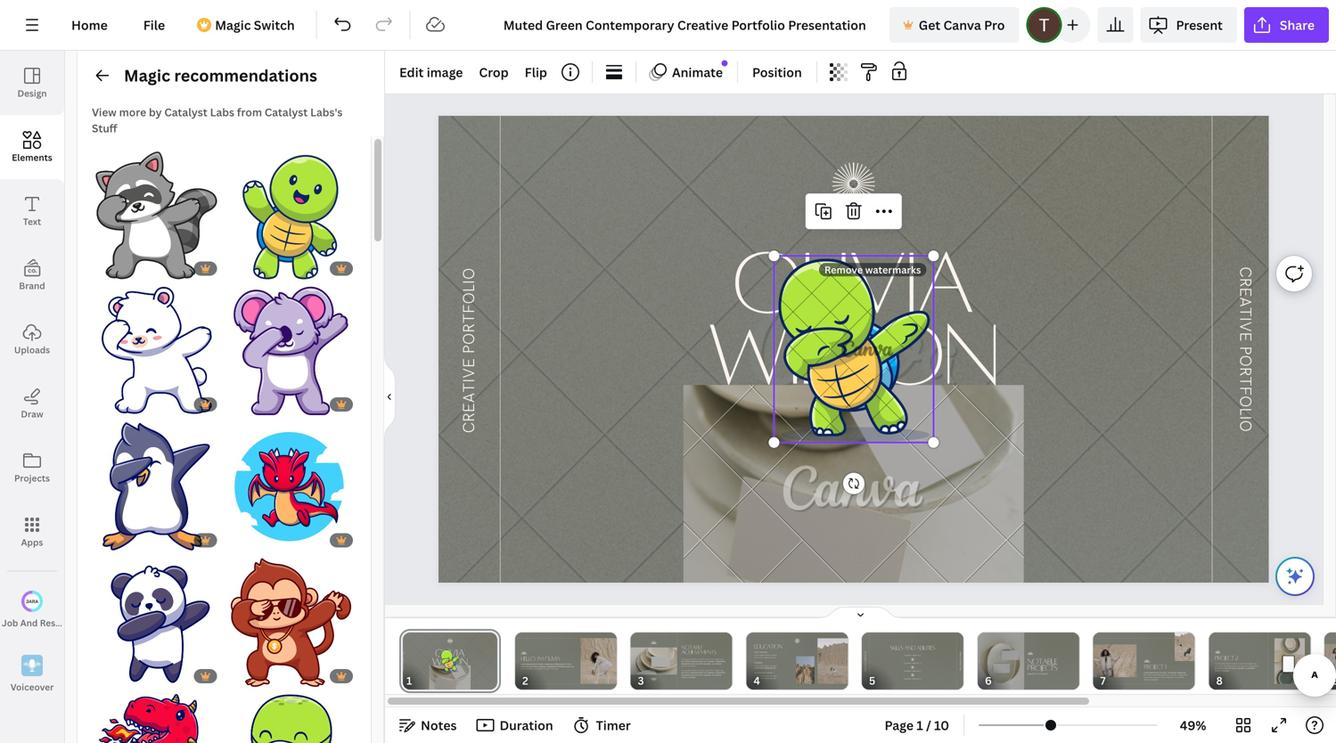 Task type: vqa. For each thing, say whether or not it's contained in the screenshot.
keep
no



Task type: locate. For each thing, give the bounding box(es) containing it.
position
[[753, 64, 802, 81]]

magic inside button
[[215, 16, 251, 33]]

elements
[[12, 152, 52, 164]]

o down p
[[1236, 396, 1256, 408]]

resume
[[40, 617, 74, 629]]

hand drawn fireworks image
[[833, 163, 876, 205]]

p
[[1236, 346, 1256, 355]]

e up p
[[1236, 332, 1256, 342]]

position button
[[746, 58, 810, 87]]

magic left switch
[[215, 16, 251, 33]]

job and resume ai
[[2, 617, 85, 629]]

1
[[917, 718, 924, 734]]

magic
[[215, 16, 251, 33], [124, 65, 170, 87]]

i down a
[[1236, 317, 1256, 322]]

file button
[[129, 7, 179, 43]]

apps button
[[0, 500, 64, 565]]

r up f
[[1236, 367, 1256, 377]]

o up f
[[1236, 355, 1256, 367]]

hide image
[[384, 355, 396, 440]]

view more by catalyst labs from
[[92, 105, 265, 120]]

brand
[[19, 280, 45, 292]]

job
[[2, 617, 18, 629]]

home
[[71, 16, 108, 33]]

e down c
[[1236, 287, 1256, 297]]

1 vertical spatial e
[[1236, 332, 1256, 342]]

and
[[20, 617, 38, 629]]

49%
[[1181, 718, 1207, 734]]

1 vertical spatial t
[[1236, 377, 1256, 387]]

catalyst inside catalyst labs's stuff
[[265, 105, 308, 120]]

cute turtle waving hand cartoon vector illustration image
[[228, 151, 357, 280]]

magic for magic switch
[[215, 16, 251, 33]]

a
[[1236, 297, 1256, 307]]

49% button
[[1165, 712, 1223, 740]]

10
[[935, 718, 950, 734]]

view more by catalyst labs button
[[92, 105, 235, 120]]

0 vertical spatial t
[[1236, 307, 1256, 317]]

design button
[[0, 51, 64, 115]]

i
[[1236, 317, 1256, 322], [1236, 416, 1256, 421]]

o
[[1236, 355, 1256, 367], [1236, 396, 1256, 408], [1236, 421, 1256, 432]]

0 vertical spatial magic
[[215, 16, 251, 33]]

0 horizontal spatial magic
[[124, 65, 170, 87]]

2 vertical spatial o
[[1236, 421, 1256, 432]]

wilson
[[708, 303, 998, 402]]

0 vertical spatial e
[[1236, 287, 1256, 297]]

ai
[[76, 617, 85, 629]]

side panel tab list
[[0, 51, 85, 707]]

2 catalyst from the left
[[265, 105, 308, 120]]

projects
[[14, 473, 50, 485]]

0 vertical spatial o
[[1236, 355, 1256, 367]]

present
[[1177, 16, 1224, 33]]

o down l
[[1236, 421, 1256, 432]]

t up l
[[1236, 377, 1256, 387]]

text
[[23, 216, 41, 228]]

magic for magic recommendations
[[124, 65, 170, 87]]

cute penguin dabbing cartoon vector illustration image
[[92, 423, 221, 552]]

image
[[427, 64, 463, 81]]

elements button
[[0, 115, 64, 179]]

page
[[885, 718, 914, 734]]

0 vertical spatial i
[[1236, 317, 1256, 322]]

e
[[1236, 287, 1256, 297], [1236, 332, 1256, 342]]

page 1 image
[[400, 633, 501, 690]]

cute panda dabbing cartoon vector illustration image
[[92, 559, 221, 688]]

switch
[[254, 16, 295, 33]]

0 vertical spatial r
[[1236, 278, 1256, 287]]

catalyst right from at top
[[265, 105, 308, 120]]

cute raccoon dabbing cartoon vector illustration image
[[92, 151, 221, 280]]

duration
[[500, 718, 554, 734]]

more
[[119, 105, 146, 120]]

1 t from the top
[[1236, 307, 1256, 317]]

labs
[[210, 105, 235, 120]]

animate button
[[644, 58, 730, 87]]

get canva pro button
[[890, 7, 1020, 43]]

1 catalyst from the left
[[164, 105, 208, 120]]

timer
[[596, 718, 631, 734]]

t up v
[[1236, 307, 1256, 317]]

notes button
[[392, 712, 464, 740]]

voiceover
[[10, 682, 54, 694]]

animate
[[672, 64, 723, 81]]

canva
[[944, 16, 982, 33]]

f
[[1236, 387, 1256, 396]]

page 1 / 10
[[885, 718, 950, 734]]

duration button
[[471, 712, 561, 740]]

new image
[[722, 60, 728, 66]]

draw
[[21, 408, 43, 421]]

view
[[92, 105, 117, 120]]

r up a
[[1236, 278, 1256, 287]]

0 horizontal spatial catalyst
[[164, 105, 208, 120]]

1 vertical spatial magic
[[124, 65, 170, 87]]

r
[[1236, 278, 1256, 287], [1236, 367, 1256, 377]]

cute dragon flying cartoon vector illustration image
[[228, 423, 357, 552]]

1 horizontal spatial catalyst
[[265, 105, 308, 120]]

apps
[[21, 537, 43, 549]]

labs's
[[310, 105, 343, 120]]

remove watermarks
[[825, 263, 922, 277]]

t
[[1236, 307, 1256, 317], [1236, 377, 1256, 387]]

remove
[[825, 263, 863, 277]]

timer button
[[568, 712, 638, 740]]

group
[[92, 140, 221, 280], [228, 140, 357, 280], [92, 276, 221, 416], [228, 276, 357, 416], [92, 412, 221, 552], [228, 412, 357, 552], [92, 548, 221, 688], [228, 548, 357, 688], [92, 684, 221, 744], [228, 695, 357, 744]]

catalyst right by
[[164, 105, 208, 120]]

1 vertical spatial o
[[1236, 396, 1256, 408]]

1 horizontal spatial magic
[[215, 16, 251, 33]]

hide pages image
[[818, 606, 904, 621]]

magic up by
[[124, 65, 170, 87]]

design
[[17, 87, 47, 99]]

uploads button
[[0, 308, 64, 372]]

flip
[[525, 64, 548, 81]]

1 vertical spatial i
[[1236, 416, 1256, 421]]

home link
[[57, 7, 122, 43]]

edit
[[400, 64, 424, 81]]

i down f
[[1236, 416, 1256, 421]]

1 vertical spatial r
[[1236, 367, 1256, 377]]

notes
[[421, 718, 457, 734]]



Task type: describe. For each thing, give the bounding box(es) containing it.
/
[[927, 718, 932, 734]]

v
[[1236, 322, 1256, 332]]

canva assistant image
[[1285, 566, 1307, 588]]

pro
[[985, 16, 1006, 33]]

text button
[[0, 179, 64, 243]]

3 o from the top
[[1236, 421, 1256, 432]]

stuff
[[92, 121, 117, 136]]

cool monkey dabbing cartoon vector illustration image
[[228, 559, 357, 688]]

cute koala dabbing cartoon vector illustration image
[[228, 287, 357, 416]]

cute baby dragon in egg cartoon vector illustration image
[[92, 695, 221, 744]]

c
[[1236, 267, 1256, 278]]

Page title text field
[[420, 672, 427, 690]]

1 o from the top
[[1236, 355, 1256, 367]]

present button
[[1141, 7, 1238, 43]]

main menu bar
[[0, 0, 1337, 51]]

catalyst labs's stuff button
[[92, 105, 343, 136]]

page 1 / 10 button
[[878, 712, 957, 740]]

catalyst labs's stuff
[[92, 105, 343, 136]]

voiceover button
[[0, 643, 64, 707]]

magic switch
[[215, 16, 295, 33]]

crop
[[479, 64, 509, 81]]

brand button
[[0, 243, 64, 308]]

olivia
[[732, 232, 974, 330]]

creative portfolio
[[460, 268, 479, 434]]

recommendations
[[174, 65, 317, 87]]

remove watermarks button
[[820, 263, 927, 277]]

job and resume ai button
[[0, 579, 85, 643]]

watermarks
[[866, 263, 922, 277]]

2 o from the top
[[1236, 396, 1256, 408]]

projects button
[[0, 436, 64, 500]]

by
[[149, 105, 162, 120]]

draw button
[[0, 372, 64, 436]]

uploads
[[14, 344, 50, 356]]

creative
[[460, 359, 479, 434]]

flip button
[[518, 58, 555, 87]]

1 e from the top
[[1236, 287, 1256, 297]]

2 t from the top
[[1236, 377, 1256, 387]]

1 r from the top
[[1236, 278, 1256, 287]]

get
[[919, 16, 941, 33]]

cute turtle dabbing cartoon vector illustration image
[[775, 256, 934, 443]]

portfolio
[[460, 268, 479, 354]]

file
[[143, 16, 165, 33]]

share button
[[1245, 7, 1330, 43]]

l
[[1236, 408, 1256, 416]]

Design title text field
[[489, 7, 883, 43]]

2 e from the top
[[1236, 332, 1256, 342]]

2 i from the top
[[1236, 416, 1256, 421]]

1 i from the top
[[1236, 317, 1256, 322]]

cute turtle wearing mask cartoon vector illustration image
[[228, 695, 357, 744]]

from
[[237, 105, 262, 120]]

c r e a t i v e p o r t f o l i o
[[1236, 267, 1256, 432]]

edit image button
[[392, 58, 470, 87]]

edit image
[[400, 64, 463, 81]]

crop button
[[472, 58, 516, 87]]

cute polar bear dabbing cartoon vector illustration image
[[92, 287, 221, 416]]

get canva pro
[[919, 16, 1006, 33]]

share
[[1281, 16, 1316, 33]]

magic recommendations
[[124, 65, 317, 87]]

2 r from the top
[[1236, 367, 1256, 377]]

magic switch button
[[187, 7, 309, 43]]



